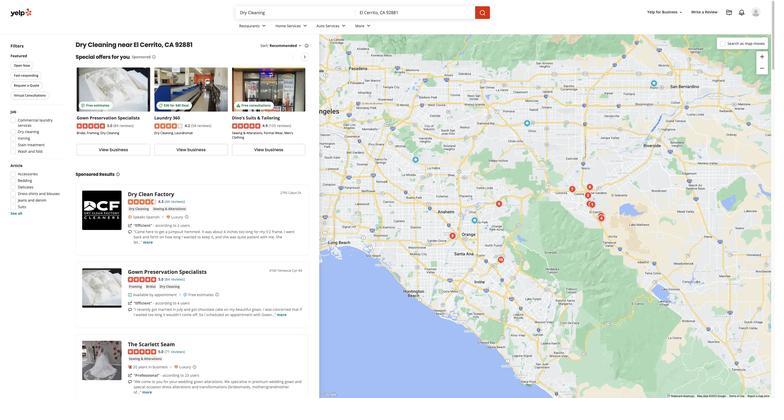 Task type: vqa. For each thing, say whether or not it's contained in the screenshot.
the bottom escape
no



Task type: locate. For each thing, give the bounding box(es) containing it.
according up get
[[155, 223, 172, 228]]

dry cleaning link down 4.3 star rating image
[[128, 206, 150, 212]]

alterations for the topmost sewing & alterations button
[[168, 207, 186, 211]]

5.0 up "bridal, framing, dry cleaning"
[[107, 123, 112, 128]]

sponsored for sponsored
[[132, 54, 151, 59]]

5 star rating image up framing
[[128, 277, 156, 282]]

gown preservation specialists image
[[596, 211, 607, 221], [596, 211, 607, 221]]

dry inside group
[[18, 129, 24, 134]]

4.9 star rating image
[[232, 124, 260, 129]]

1 gown from the left
[[194, 379, 203, 384]]

1 services from the left
[[287, 23, 301, 28]]

16 chevron down v2 image
[[679, 10, 683, 14]]

chocolate
[[198, 307, 214, 312]]

near
[[118, 40, 132, 49]]

see
[[11, 211, 17, 216]]

cyn
[[292, 268, 298, 273]]

with down the 5'2
[[260, 235, 268, 240]]

4.3 star rating image
[[128, 199, 156, 205]]

transformations
[[199, 385, 227, 390]]

(84
[[113, 123, 119, 128], [165, 277, 170, 282]]

a inside 'request a quote' button
[[27, 83, 29, 88]]

gown preservation specialists up (84 reviews) link at the left bottom of the page
[[128, 268, 207, 276]]

Find text field
[[240, 10, 351, 15]]

clean
[[139, 191, 153, 198]]

16 luxury v2 image up "professional" - according to 23 users
[[174, 365, 178, 369]]

2 horizontal spatial in
[[248, 379, 251, 384]]

None search field
[[236, 6, 491, 19]]

responding
[[21, 73, 38, 78]]

with down gown. at the bottom of page
[[253, 312, 261, 317]]

None field
[[240, 10, 351, 15], [360, 10, 471, 15]]

24 chevron down v2 image
[[302, 23, 308, 29], [341, 23, 347, 29]]

4.9
[[263, 123, 268, 128]]

1 vertical spatial gown preservation specialists link
[[128, 268, 207, 276]]

0 horizontal spatial dry cleaning link
[[128, 206, 150, 212]]

formal
[[264, 131, 274, 135]]

preservation for topmost the gown preservation specialists link
[[90, 115, 117, 121]]

0 vertical spatial with
[[260, 235, 268, 240]]

0 horizontal spatial specialists
[[118, 115, 140, 121]]

& up years
[[141, 357, 143, 361]]

for right the $30
[[170, 103, 175, 108]]

2 16 speech v2 image from the top
[[128, 380, 132, 384]]

recommended button
[[270, 43, 302, 48]]

luxury for 23
[[179, 365, 191, 370]]

1 none field from the left
[[240, 10, 351, 15]]

1 vertical spatial appointment
[[230, 312, 253, 317]]

specialists for topmost the gown preservation specialists link
[[118, 115, 140, 121]]

2 24 chevron down v2 image from the left
[[341, 23, 347, 29]]

sewing & alterations link down (44
[[152, 206, 187, 212]]

1 horizontal spatial view
[[177, 147, 186, 153]]

0 horizontal spatial my
[[230, 307, 235, 312]]

all
[[18, 211, 22, 216]]

16 info v2 image for dry cleaning near el cerrito, ca 92881
[[305, 44, 309, 48]]

1 16 trending v2 image from the top
[[128, 223, 132, 228]]

1 24 chevron down v2 image from the left
[[261, 23, 267, 29]]

sewing & alterations button
[[152, 206, 187, 212], [128, 357, 163, 362]]

the
[[128, 341, 138, 348]]

1 view from the left
[[99, 147, 109, 153]]

view down laundromat
[[177, 147, 186, 153]]

search image
[[480, 10, 486, 16]]

gown up framing
[[128, 268, 143, 276]]

was down inches
[[230, 235, 236, 240]]

by
[[149, 292, 154, 297]]

0 horizontal spatial come
[[141, 379, 151, 384]]

recommended
[[270, 43, 297, 48]]

estimates inside free estimates link
[[94, 103, 109, 108]]

16 info v2 image right results
[[116, 172, 120, 177]]

0 vertical spatial more link
[[143, 240, 153, 245]]

commercial laundry services
[[18, 118, 53, 128]]

1 vertical spatial free estimates
[[189, 292, 214, 297]]

0 vertical spatial dry cleaning button
[[128, 206, 150, 212]]

dry clean factory image
[[82, 191, 122, 230], [585, 199, 595, 209]]

0 vertical spatial group
[[757, 51, 768, 74]]

1 horizontal spatial dry cleaning
[[160, 284, 180, 289]]

0 vertical spatial dry cleaning link
[[128, 206, 150, 212]]

0 vertical spatial sewing
[[232, 131, 243, 135]]

0 horizontal spatial view business
[[99, 147, 128, 153]]

"we
[[134, 379, 140, 384]]

suits up 4.9 star rating image
[[246, 115, 256, 121]]

come
[[182, 312, 192, 317], [141, 379, 151, 384]]

1 horizontal spatial got
[[191, 307, 197, 312]]

5.0 link left (84 reviews) link at the left bottom of the page
[[158, 276, 164, 282]]

5 star rating image for gown
[[128, 277, 156, 282]]

view
[[99, 147, 109, 153], [177, 147, 186, 153], [254, 147, 264, 153]]

your
[[169, 379, 177, 384]]

you inside "we come to you for your wedding gown alterations. we specialize in premium wedding gown and special occasion dress alterations and transformations (bridesmaids, mother/grandmother of…"
[[156, 379, 163, 384]]

2 vertical spatial sewing
[[129, 357, 140, 361]]

estimates up 'chocolate'
[[197, 292, 214, 297]]

1 vertical spatial my
[[230, 307, 235, 312]]

long up patient
[[246, 229, 253, 234]]

wedding up mother/grandmother
[[269, 379, 284, 384]]

got down "efficient" - according to 4 users
[[152, 307, 157, 312]]

none field find
[[240, 10, 351, 15]]

"came
[[134, 229, 145, 234]]

1 vertical spatial suits
[[18, 204, 26, 209]]

(71
[[165, 349, 170, 354]]

on inside "came here to get a jumpsuit hemmed. it was about 6 inches too long for my 5'2 frame. i went back and forth on how long i wanted to keep it, and she was quite patient with me. she let…"
[[160, 235, 164, 240]]

see all button
[[11, 211, 22, 216]]

5 star rating image
[[77, 124, 105, 129], [128, 277, 156, 282], [128, 349, 156, 355]]

1 horizontal spatial sponsored
[[132, 54, 151, 59]]

preservation up "bridal, framing, dry cleaning"
[[90, 115, 117, 121]]

2 16 trending v2 image from the top
[[128, 301, 132, 305]]

sewing & alterations down (44
[[153, 207, 186, 211]]

group
[[757, 51, 768, 74], [9, 109, 65, 156], [9, 163, 65, 216]]

1 view business link from the left
[[77, 144, 150, 156]]

0 horizontal spatial 16 luxury v2 image
[[166, 215, 170, 219]]

(bridesmaids,
[[228, 385, 251, 390]]

wedding down 23
[[178, 379, 193, 384]]

my left the 5'2
[[260, 229, 265, 234]]

free right 16 free estimates v2 image
[[86, 103, 93, 108]]

1 vertical spatial specialists
[[179, 268, 207, 276]]

1 horizontal spatial (84
[[165, 277, 170, 282]]

24 chevron down v2 image right restaurants
[[261, 23, 267, 29]]

24 chevron down v2 image inside restaurants link
[[261, 23, 267, 29]]

business for suits
[[265, 147, 283, 153]]

specialists up 5.0 (84 reviews)
[[118, 115, 140, 121]]

free right 16 free estimates v2 icon
[[189, 292, 196, 297]]

zoom in image
[[759, 54, 766, 60]]

gown preservation specialists link up 5.0 (84 reviews)
[[77, 115, 140, 121]]

lucy's residential & commercial laundry service image
[[585, 182, 595, 192]]

24 chevron down v2 image for home services
[[302, 23, 308, 29]]

gown preservation specialists link up (84 reviews) link at the left bottom of the page
[[128, 268, 207, 276]]

dino's
[[232, 115, 245, 121]]

1 horizontal spatial specialists
[[179, 268, 207, 276]]

for inside "came here to get a jumpsuit hemmed. it was about 6 inches too long for my 5'2 frame. i went back and forth on how long i wanted to keep it, and she was quite patient with me. she let…"
[[254, 229, 259, 234]]

you down near
[[120, 53, 130, 61]]

you for to
[[156, 379, 163, 384]]

view business for suits
[[254, 147, 283, 153]]

"efficient" for clean
[[134, 223, 152, 228]]

0 vertical spatial luxury
[[171, 215, 183, 220]]

jumpsuit
[[168, 229, 184, 234]]

to left 2
[[173, 223, 176, 228]]

specialists up (84 reviews) link at the left bottom of the page
[[179, 268, 207, 276]]

16 speech v2 image for "i
[[128, 308, 132, 312]]

view business link for suits
[[232, 144, 306, 156]]

0 vertical spatial 16 speech v2 image
[[128, 308, 132, 312]]

1 vertical spatial sponsored
[[76, 172, 98, 178]]

user actions element
[[643, 7, 768, 39]]

0 horizontal spatial you
[[120, 53, 130, 61]]

1 horizontal spatial dry cleaning link
[[159, 284, 181, 289]]

0 vertical spatial gown preservation specialists link
[[77, 115, 140, 121]]

16 speech v2 image down 16 trending v2 image
[[128, 380, 132, 384]]

more link down concerned
[[277, 312, 287, 317]]

cleaning up 'special offers for you'
[[88, 40, 116, 49]]

according up married
[[155, 301, 172, 306]]

in left 'premium'
[[248, 379, 251, 384]]

1 horizontal spatial in
[[173, 307, 176, 312]]

1 horizontal spatial too
[[239, 229, 245, 234]]

1 horizontal spatial 16 luxury v2 image
[[174, 365, 178, 369]]

0 horizontal spatial view
[[99, 147, 109, 153]]

0 horizontal spatial preservation
[[90, 115, 117, 121]]

1 24 chevron down v2 image from the left
[[302, 23, 308, 29]]

0 vertical spatial too
[[239, 229, 245, 234]]

0 vertical spatial users
[[180, 223, 190, 228]]

24 chevron down v2 image
[[261, 23, 267, 29], [366, 23, 372, 29]]

auto services
[[317, 23, 340, 28]]

dry
[[76, 40, 87, 49], [18, 129, 24, 134], [101, 131, 106, 135], [154, 131, 160, 135], [128, 191, 137, 198], [129, 207, 135, 211], [160, 284, 165, 289]]

24 chevron down v2 image inside auto services link
[[341, 23, 347, 29]]

dry right framing,
[[101, 131, 106, 135]]

projects image
[[726, 9, 733, 16]]

1 horizontal spatial 24 chevron down v2 image
[[341, 23, 347, 29]]

deal
[[182, 103, 189, 108]]

come inside "we come to you for your wedding gown alterations. we specialize in premium wedding gown and special occasion dress alterations and transformations (bridesmaids, mother/grandmother of…"
[[141, 379, 151, 384]]

business for preservation
[[110, 147, 128, 153]]

ontario cleaners image
[[587, 199, 598, 210]]

4.3
[[158, 199, 164, 204]]

& inside sewing & alterations, formal wear, men's clothing
[[243, 131, 246, 135]]

dress
[[18, 191, 28, 196]]

come down the "professional"
[[141, 379, 151, 384]]

recently
[[137, 307, 151, 312]]

dry clean factory
[[128, 191, 174, 198]]

2 view business link from the left
[[154, 144, 228, 156]]

- for preservation
[[153, 301, 154, 306]]

view business down "bridal, framing, dry cleaning"
[[99, 147, 128, 153]]

free estimates for 16 free estimates v2 image
[[86, 103, 109, 108]]

1 vertical spatial long
[[173, 235, 181, 240]]

16 luxury v2 image
[[166, 215, 170, 219], [174, 365, 178, 369]]

yelp for business button
[[645, 7, 685, 17]]

reviews) inside 'link'
[[171, 199, 185, 204]]

map right as
[[745, 41, 753, 46]]

3 view business link from the left
[[232, 144, 306, 156]]

sponsored for sponsored results
[[76, 172, 98, 178]]

2 none field from the left
[[360, 10, 471, 15]]

gown preservation specialists
[[77, 115, 140, 121], [128, 268, 207, 276]]

report a map error
[[748, 395, 770, 398]]

1 5.0 link from the top
[[158, 276, 164, 282]]

1 vertical spatial estimates
[[197, 292, 214, 297]]

view business link for preservation
[[77, 144, 150, 156]]

tailoring
[[262, 115, 280, 121]]

long inside "i recently got married in july and got chocolate cake on my beautiful gown. i was concerned that if i waited too long it wouldn't come off. so i scheduled an appointment with gown…"
[[155, 312, 162, 317]]

in
[[173, 307, 176, 312], [148, 365, 152, 370], [248, 379, 251, 384]]

sewing
[[232, 131, 243, 135], [153, 207, 164, 211], [129, 357, 140, 361]]

1 view business from the left
[[99, 147, 128, 153]]

more down occasion
[[142, 390, 152, 395]]

view business down laundromat
[[177, 147, 206, 153]]

1 horizontal spatial my
[[260, 229, 265, 234]]

group containing article
[[9, 163, 65, 216]]

16 info v2 image down 'cerrito,'
[[152, 55, 156, 59]]

16 trending v2 image for gown
[[128, 301, 132, 305]]

16 speech v2 image left "i
[[128, 308, 132, 312]]

1 horizontal spatial free estimates
[[189, 292, 214, 297]]

dry cleaning button down 4.3 star rating image
[[128, 206, 150, 212]]

1 horizontal spatial gown
[[128, 268, 143, 276]]

gown for the bottommost the gown preservation specialists link
[[128, 268, 143, 276]]

2 gown from the left
[[285, 379, 294, 384]]

5 star rating image up framing,
[[77, 124, 105, 129]]

to left keep
[[197, 235, 201, 240]]

long
[[246, 229, 253, 234], [173, 235, 181, 240], [155, 312, 162, 317]]

dry cleaning
[[18, 129, 39, 134]]

1 vertical spatial 16 trending v2 image
[[128, 301, 132, 305]]

0 horizontal spatial dry clean factory image
[[82, 191, 122, 230]]

appointment inside "i recently got married in july and got chocolate cake on my beautiful gown. i was concerned that if i waited too long it wouldn't come off. so i scheduled an appointment with gown…"
[[230, 312, 253, 317]]

- for clean
[[153, 223, 154, 228]]

5.0 for the scarlett seam
[[158, 349, 164, 354]]

16 trending v2 image for dry
[[128, 223, 132, 228]]

0 vertical spatial estimates
[[94, 103, 109, 108]]

view business down sewing & alterations, formal wear, men's clothing
[[254, 147, 283, 153]]

moves
[[754, 41, 765, 46]]

more link for factory
[[143, 240, 153, 245]]

preservation
[[90, 115, 117, 121], [144, 268, 178, 276]]

business down 5.0 (84 reviews)
[[110, 147, 128, 153]]

none field near
[[360, 10, 471, 15]]

5 star rating image down scarlett
[[128, 349, 156, 355]]

info icon image
[[185, 215, 189, 219], [185, 215, 189, 219], [215, 293, 219, 297], [215, 293, 219, 297], [193, 365, 197, 369], [193, 365, 197, 369]]

too inside "i recently got married in july and got chocolate cake on my beautiful gown. i was concerned that if i waited too long it wouldn't come off. so i scheduled an appointment with gown…"
[[148, 312, 154, 317]]

Near text field
[[360, 10, 471, 15]]

you up occasion
[[156, 379, 163, 384]]

2 horizontal spatial was
[[265, 307, 272, 312]]

1 vertical spatial group
[[9, 109, 65, 156]]

0 vertical spatial dry cleaning
[[129, 207, 149, 211]]

1 vertical spatial preservation
[[144, 268, 178, 276]]

report a map error link
[[748, 395, 770, 398]]

1 horizontal spatial map
[[758, 395, 764, 398]]

now
[[23, 63, 30, 68]]

dr.
[[298, 191, 302, 195]]

on up an
[[224, 307, 229, 312]]

free
[[86, 103, 93, 108], [242, 103, 248, 108], [189, 292, 196, 297]]

2 services from the left
[[326, 23, 340, 28]]

24 chevron down v2 image inside 'home services' link
[[302, 23, 308, 29]]

1 vertical spatial on
[[224, 307, 229, 312]]

was inside "i recently got married in july and got chocolate cake on my beautiful gown. i was concerned that if i waited too long it wouldn't come off. so i scheduled an appointment with gown…"
[[265, 307, 272, 312]]

my inside "came here to get a jumpsuit hemmed. it was about 6 inches too long for my 5'2 frame. i went back and forth on how long i wanted to keep it, and she was quite patient with me. she let…"
[[260, 229, 265, 234]]

16 trending v2 image down 16 available by appointment v2 image
[[128, 301, 132, 305]]

dry clean factory image
[[596, 213, 607, 224], [596, 213, 607, 224]]

gown
[[77, 115, 89, 121], [128, 268, 143, 276]]

specialists for the bottommost the gown preservation specialists link
[[179, 268, 207, 276]]

0 horizontal spatial (84
[[113, 123, 119, 128]]

sewing & alterations link up years
[[128, 357, 163, 362]]

1 vertical spatial sewing & alterations link
[[128, 357, 163, 362]]

1 vertical spatial sewing & alterations
[[129, 357, 162, 361]]

1 horizontal spatial services
[[326, 23, 340, 28]]

5.0 left (84 reviews)
[[158, 277, 164, 282]]

2 view business from the left
[[177, 147, 206, 153]]

a for request
[[27, 83, 29, 88]]

24 chevron down v2 image left auto
[[302, 23, 308, 29]]

luxury up 23
[[179, 365, 191, 370]]

sponsored down el
[[132, 54, 151, 59]]

a for report
[[756, 395, 758, 398]]

for inside button
[[656, 10, 661, 15]]

got up off.
[[191, 307, 197, 312]]

sewing for the topmost sewing & alterations button
[[153, 207, 164, 211]]

1 horizontal spatial sewing
[[153, 207, 164, 211]]

with inside "i recently got married in july and got chocolate cake on my beautiful gown. i was concerned that if i waited too long it wouldn't come off. so i scheduled an appointment with gown…"
[[253, 312, 261, 317]]

sewing & alterations up years
[[129, 357, 162, 361]]

3 view from the left
[[254, 147, 264, 153]]

and
[[28, 149, 35, 154], [39, 191, 46, 196], [28, 198, 34, 203], [143, 235, 149, 240], [215, 235, 222, 240], [184, 307, 190, 312], [295, 379, 302, 384], [192, 385, 198, 390]]

to up occasion
[[152, 379, 155, 384]]

5.0 link
[[158, 276, 164, 282], [158, 349, 164, 355]]

for
[[656, 10, 661, 15], [112, 53, 119, 61], [170, 103, 175, 108], [254, 229, 259, 234], [164, 379, 169, 384]]

1 horizontal spatial estimates
[[197, 292, 214, 297]]

dino's suits & tailoring image
[[469, 215, 480, 226]]

2 vertical spatial in
[[248, 379, 251, 384]]

24 chevron down v2 image for auto services
[[341, 23, 347, 29]]

1 16 speech v2 image from the top
[[128, 308, 132, 312]]

free estimates up 'chocolate'
[[189, 292, 214, 297]]

i
[[284, 229, 285, 234], [182, 235, 183, 240], [263, 307, 264, 312], [134, 312, 135, 317], [204, 312, 205, 317]]

$30
[[164, 103, 169, 108]]

about
[[213, 229, 223, 234]]

suits down jeans
[[18, 204, 26, 209]]

1 horizontal spatial view business link
[[154, 144, 228, 156]]

business down wear,
[[265, 147, 283, 153]]

0 horizontal spatial free estimates
[[86, 103, 109, 108]]

special
[[76, 53, 95, 61]]

16 speaks spanish v2 image
[[128, 215, 132, 219]]

dry up ironing
[[18, 129, 24, 134]]

1 vertical spatial luxury
[[179, 365, 191, 370]]

16 trending v2 image
[[128, 223, 132, 228], [128, 301, 132, 305]]

sponsored left results
[[76, 172, 98, 178]]

sewing inside sewing & alterations, formal wear, men's clothing
[[232, 131, 243, 135]]

0 horizontal spatial 24 chevron down v2 image
[[261, 23, 267, 29]]

0 horizontal spatial too
[[148, 312, 154, 317]]

©2023
[[709, 395, 717, 398]]

0 vertical spatial map
[[745, 41, 753, 46]]

see all
[[11, 211, 22, 216]]

2 got from the left
[[191, 307, 197, 312]]

16 speech v2 image
[[128, 308, 132, 312], [128, 380, 132, 384]]

consultations
[[25, 93, 46, 98]]

sewing down 4.9 star rating image
[[232, 131, 243, 135]]

for right offers
[[112, 53, 119, 61]]

0 vertical spatial you
[[120, 53, 130, 61]]

scarlett
[[139, 341, 159, 348]]

terms of use link
[[729, 395, 745, 398]]

use
[[740, 395, 745, 398]]

view business link down sewing & alterations, formal wear, men's clothing
[[232, 144, 306, 156]]

1 got from the left
[[152, 307, 157, 312]]

home services link
[[271, 19, 312, 34]]

free estimates
[[86, 103, 109, 108], [189, 292, 214, 297]]

and inside "i recently got married in july and got chocolate cake on my beautiful gown. i was concerned that if i waited too long it wouldn't come off. so i scheduled an appointment with gown…"
[[184, 307, 190, 312]]

0 horizontal spatial suits
[[18, 204, 26, 209]]

according for preservation
[[155, 301, 172, 306]]

alterations up the 20 years in business
[[144, 357, 162, 361]]

1 vertical spatial 5.0
[[158, 277, 164, 282]]

1 vertical spatial map
[[758, 395, 764, 398]]

blouses
[[47, 191, 60, 196]]

2 vertical spatial 5.0
[[158, 349, 164, 354]]

sewing up 20
[[129, 357, 140, 361]]

google image
[[321, 391, 338, 398]]

cleaning down 4.3 star rating image
[[135, 207, 149, 211]]

come left off.
[[182, 312, 192, 317]]

0 vertical spatial in
[[173, 307, 176, 312]]

beautiful
[[236, 307, 251, 312]]

was
[[205, 229, 212, 234], [230, 235, 236, 240], [265, 307, 272, 312]]

alterations
[[168, 207, 186, 211], [144, 357, 162, 361]]

dry cleaning button down (84 reviews)
[[159, 284, 181, 289]]

more link
[[351, 19, 376, 34]]

shortcuts
[[683, 395, 694, 398]]

3 view business from the left
[[254, 147, 283, 153]]

free estimates right 16 free estimates v2 image
[[86, 103, 109, 108]]

(71 reviews)
[[165, 349, 185, 354]]

more
[[143, 240, 153, 245], [277, 312, 287, 317], [142, 390, 152, 395]]

0 vertical spatial 5 star rating image
[[77, 124, 105, 129]]

my left beautiful
[[230, 307, 235, 312]]

2 vertical spatial long
[[155, 312, 162, 317]]

2 5.0 link from the top
[[158, 349, 164, 355]]

0 horizontal spatial gown
[[194, 379, 203, 384]]

treatment
[[27, 142, 45, 147]]

"efficient" - according to 4 users
[[134, 301, 190, 306]]

0 horizontal spatial appointment
[[155, 292, 177, 297]]

16 trending v2 image up 16 speech v2 icon
[[128, 223, 132, 228]]

1 vertical spatial more
[[277, 312, 287, 317]]

2 "efficient" from the top
[[134, 301, 152, 306]]

0 vertical spatial was
[[205, 229, 212, 234]]

0 vertical spatial preservation
[[90, 115, 117, 121]]

view business
[[99, 147, 128, 153], [177, 147, 206, 153], [254, 147, 283, 153]]

long down "jumpsuit"
[[173, 235, 181, 240]]

1 "efficient" from the top
[[134, 223, 152, 228]]

24 chevron down v2 image inside more link
[[366, 23, 372, 29]]

0 vertical spatial (84
[[113, 123, 119, 128]]

more link down forth
[[143, 240, 153, 245]]

0 horizontal spatial free
[[86, 103, 93, 108]]

view business for preservation
[[99, 147, 128, 153]]

for up patient
[[254, 229, 259, 234]]

2 24 chevron down v2 image from the left
[[366, 23, 372, 29]]

long left it on the bottom left
[[155, 312, 162, 317]]

you for for
[[120, 53, 130, 61]]

wash and fold
[[18, 149, 42, 154]]

view business link down laundromat
[[154, 144, 228, 156]]

16 info v2 image right 16 chevron down v2 image
[[305, 44, 309, 48]]

home services
[[276, 23, 301, 28]]

dry cleaning down 4.3 star rating image
[[129, 207, 149, 211]]

2 view from the left
[[177, 147, 186, 153]]

special
[[134, 385, 145, 390]]

24 chevron down v2 image right auto services in the top of the page
[[341, 23, 347, 29]]

16 info v2 image
[[305, 44, 309, 48], [152, 55, 156, 59], [116, 172, 120, 177]]

2 horizontal spatial view
[[254, 147, 264, 153]]

- up here
[[153, 223, 154, 228]]

services for home services
[[287, 23, 301, 28]]

available
[[133, 292, 149, 297]]

16 free estimates v2 image
[[81, 103, 85, 108]]

0 horizontal spatial map
[[745, 41, 753, 46]]

a inside write a review link
[[702, 10, 704, 15]]

1 horizontal spatial dry clean factory image
[[585, 199, 595, 209]]

a right write at the top right
[[702, 10, 704, 15]]

0 vertical spatial my
[[260, 229, 265, 234]]

0 horizontal spatial gown
[[77, 115, 89, 121]]

2 horizontal spatial 16 info v2 image
[[305, 44, 309, 48]]

dry cleaning link
[[128, 206, 150, 212], [159, 284, 181, 289]]

wash
[[18, 149, 27, 154]]

next image
[[302, 54, 308, 60]]

1 horizontal spatial preservation
[[144, 268, 178, 276]]

1 horizontal spatial 24 chevron down v2 image
[[366, 23, 372, 29]]

more link
[[143, 240, 153, 245], [277, 312, 287, 317], [142, 390, 152, 395]]

16 free consultations v2 image
[[236, 103, 241, 108]]

specialize
[[231, 379, 247, 384]]



Task type: describe. For each thing, give the bounding box(es) containing it.
5.0 for gown preservation specialists
[[158, 277, 164, 282]]

in inside "we come to you for your wedding gown alterations. we specialize in premium wedding gown and special occasion dress alterations and transformations (bridesmaids, mother/grandmother of…"
[[248, 379, 251, 384]]

1 vertical spatial dry cleaning
[[160, 284, 180, 289]]

free estimates link
[[77, 68, 150, 112]]

restaurants link
[[235, 19, 271, 34]]

the scarlett seam image
[[82, 341, 122, 380]]

if
[[300, 307, 302, 312]]

with inside "came here to get a jumpsuit hemmed. it was about 6 inches too long for my 5'2 frame. i went back and forth on how long i wanted to keep it, and she was quite patient with me. she let…"
[[260, 235, 268, 240]]

zoom out image
[[759, 65, 766, 71]]

20
[[133, 365, 137, 370]]

20 years in business
[[133, 365, 168, 370]]

services
[[18, 123, 32, 128]]

dry up 4.3 star rating image
[[128, 191, 137, 198]]

baroni cleaners & tailoring image
[[496, 255, 506, 265]]

on inside "i recently got married in july and got chocolate cake on my beautiful gown. i was concerned that if i waited too long it wouldn't come off. so i scheduled an appointment with gown…"
[[224, 307, 229, 312]]

virtual consultations button
[[11, 92, 49, 100]]

dry cleaning near el cerrito, ca 92881
[[76, 40, 193, 49]]

more link for specialists
[[277, 312, 287, 317]]

so
[[199, 312, 203, 317]]

view for suits
[[254, 147, 264, 153]]

laundromat
[[175, 131, 193, 135]]

0 vertical spatial gown preservation specialists
[[77, 115, 140, 121]]

16 chevron down v2 image
[[298, 44, 302, 48]]

framing,
[[87, 131, 100, 135]]

notifications image
[[739, 9, 745, 16]]

bridal button
[[145, 284, 157, 289]]

4
[[177, 301, 180, 306]]

to left 23
[[180, 373, 184, 378]]

occasion
[[146, 385, 161, 390]]

1 horizontal spatial dry cleaning button
[[159, 284, 181, 289]]

view business for 360
[[177, 147, 206, 153]]

bridal,
[[77, 131, 86, 135]]

come inside "i recently got married in july and got chocolate cake on my beautiful gown. i was concerned that if i waited too long it wouldn't come off. so i scheduled an appointment with gown…"
[[182, 312, 192, 317]]

dry up 16 speaks spanish v2 icon
[[129, 207, 135, 211]]

results
[[99, 172, 115, 178]]

1 vertical spatial in
[[148, 365, 152, 370]]

terms
[[729, 395, 737, 398]]

1 vertical spatial sewing & alterations button
[[128, 357, 163, 362]]

users for factory
[[180, 223, 190, 228]]

to left get
[[155, 229, 158, 234]]

16 speech v2 image for "we
[[128, 380, 132, 384]]

i down "i
[[134, 312, 135, 317]]

framing button
[[128, 284, 143, 289]]

it,
[[211, 235, 214, 240]]

estimates for 16 free estimates v2 icon
[[197, 292, 214, 297]]

in inside "i recently got married in july and got chocolate cake on my beautiful gown. i was concerned that if i waited too long it wouldn't come off. so i scheduled an appointment with gown…"
[[173, 307, 176, 312]]

0 horizontal spatial dry cleaning button
[[128, 206, 150, 212]]

bridal
[[146, 284, 156, 289]]

1 horizontal spatial long
[[173, 235, 181, 240]]

filters
[[11, 43, 24, 49]]

offers
[[96, 53, 111, 61]]

1 horizontal spatial suits
[[246, 115, 256, 121]]

virtual
[[14, 93, 24, 98]]

map region
[[298, 0, 775, 398]]

laundry
[[39, 118, 53, 123]]

map data ©2023 google
[[697, 395, 726, 398]]

fold
[[36, 149, 42, 154]]

too inside "came here to get a jumpsuit hemmed. it was about 6 inches too long for my 5'2 frame. i went back and forth on how long i wanted to keep it, and she was quite patient with me. she let…"
[[239, 229, 245, 234]]

mother/grandmother
[[252, 385, 289, 390]]

luxury for 2
[[171, 215, 183, 220]]

suits inside group
[[18, 204, 26, 209]]

i left wanted
[[182, 235, 183, 240]]

suds and bubbles laundry services image
[[522, 118, 533, 129]]

1 vertical spatial dry cleaning link
[[159, 284, 181, 289]]

& down (44
[[165, 207, 167, 211]]

map
[[697, 395, 703, 398]]

featured group
[[9, 53, 65, 101]]

anaheim hills cleaners image
[[494, 199, 504, 209]]

jeans and denim
[[18, 198, 46, 203]]

2795
[[280, 191, 288, 195]]

open now
[[14, 63, 30, 68]]

we
[[224, 379, 230, 384]]

1 vertical spatial gown preservation specialists
[[128, 268, 207, 276]]

(44 reviews)
[[165, 199, 185, 204]]

dry clean factory image inside map region
[[585, 199, 595, 209]]

16 info v2 image for special offers for you
[[152, 55, 156, 59]]

0 vertical spatial sewing & alterations link
[[152, 206, 187, 212]]

yelp for business
[[648, 10, 678, 15]]

the scarlett seam image
[[649, 78, 659, 89]]

it
[[163, 312, 165, 317]]

free consultations link
[[232, 68, 306, 112]]

framing link
[[128, 284, 143, 289]]

(105
[[269, 123, 276, 128]]

2 vertical spatial according
[[163, 373, 179, 378]]

city cleaners image
[[567, 184, 578, 194]]

0 vertical spatial sewing & alterations
[[153, 207, 186, 211]]

dry left cleaning,
[[154, 131, 160, 135]]

open
[[14, 63, 22, 68]]

preservation for the bottommost the gown preservation specialists link
[[144, 268, 178, 276]]

home
[[276, 23, 286, 28]]

16 years in business v2 image
[[128, 365, 132, 369]]

0 vertical spatial 5.0
[[107, 123, 112, 128]]

cleaning down 5.0 (84 reviews)
[[107, 131, 119, 135]]

available by appointment
[[133, 292, 177, 297]]

2 vertical spatial users
[[190, 373, 199, 378]]

dry up available by appointment
[[160, 284, 165, 289]]

consultations
[[249, 103, 271, 108]]

0 vertical spatial sewing & alterations button
[[152, 206, 187, 212]]

cerrito,
[[140, 40, 163, 49]]

alterations,
[[246, 131, 263, 135]]

featured
[[11, 53, 27, 58]]

a for write
[[702, 10, 704, 15]]

review
[[705, 10, 718, 15]]

to left 4
[[173, 301, 176, 306]]

fast-
[[14, 73, 21, 78]]

tyler b. image
[[751, 7, 761, 17]]

services for auto services
[[326, 23, 340, 28]]

16 trending v2 image
[[128, 374, 132, 378]]

16 luxury v2 image for 20 years in business
[[174, 365, 178, 369]]

2 vertical spatial -
[[161, 373, 162, 378]]

cleaning,
[[160, 131, 174, 135]]

for inside "we come to you for your wedding gown alterations. we specialize in premium wedding gown and special occasion dress alterations and transformations (bridesmaids, mother/grandmother of…"
[[164, 379, 169, 384]]

write
[[692, 10, 701, 15]]

24 chevron down v2 image for restaurants
[[261, 23, 267, 29]]

23
[[185, 373, 189, 378]]

cleaning down (84 reviews)
[[166, 284, 180, 289]]

married
[[158, 307, 172, 312]]

to inside "we come to you for your wedding gown alterations. we specialize in premium wedding gown and special occasion dress alterations and transformations (bridesmaids, mother/grandmother of…"
[[152, 379, 155, 384]]

4.2 (58 reviews)
[[185, 123, 211, 128]]

that
[[292, 307, 299, 312]]

business for 360
[[187, 147, 206, 153]]

5 star rating image for the
[[128, 349, 156, 355]]

years
[[138, 365, 148, 370]]

5.0 link for scarlett
[[158, 349, 164, 355]]

restaurants
[[239, 23, 260, 28]]

estimates for 16 free estimates v2 image
[[94, 103, 109, 108]]

more for specialists
[[277, 312, 287, 317]]

16 deal v2 image
[[159, 103, 163, 108]]

previous image
[[290, 54, 296, 60]]

4.9 (105 reviews)
[[263, 123, 291, 128]]

16 available by appointment v2 image
[[128, 293, 132, 297]]

"we come to you for your wedding gown alterations. we specialize in premium wedding gown and special occasion dress alterations and transformations (bridesmaids, mother/grandmother of…"
[[134, 379, 302, 395]]

4.2 star rating image
[[154, 124, 183, 129]]

shirts
[[29, 191, 38, 196]]

business categories element
[[235, 19, 761, 34]]

i right so
[[204, 312, 205, 317]]

my inside "i recently got married in july and got chocolate cake on my beautiful gown. i was concerned that if i waited too long it wouldn't come off. so i scheduled an appointment with gown…"
[[230, 307, 235, 312]]

linda's tailoring image
[[410, 155, 421, 165]]

map for error
[[758, 395, 764, 398]]

16 luxury v2 image for speaks spanish
[[166, 215, 170, 219]]

express custom cuts tailoring & cleaners image
[[583, 190, 593, 201]]

"efficient" for preservation
[[134, 301, 152, 306]]

1 wedding from the left
[[178, 379, 193, 384]]

gown preservation specialists image
[[82, 268, 122, 308]]

360
[[173, 115, 180, 121]]

dry up special at the left of page
[[76, 40, 87, 49]]

men's
[[284, 131, 293, 135]]

she
[[223, 235, 229, 240]]

according for clean
[[155, 223, 172, 228]]

went
[[286, 229, 295, 234]]

users for specialists
[[180, 301, 190, 306]]

1 horizontal spatial was
[[230, 235, 236, 240]]

gown for topmost the gown preservation specialists link
[[77, 115, 89, 121]]

24 chevron down v2 image for more
[[366, 23, 372, 29]]

write a review
[[692, 10, 718, 15]]

group containing job
[[9, 109, 65, 156]]

"professional"
[[134, 373, 160, 378]]

map for moves
[[745, 41, 753, 46]]

view for 360
[[177, 147, 186, 153]]

i right gown. at the bottom of page
[[263, 307, 264, 312]]

laundry 360
[[154, 115, 180, 121]]

free for gown
[[86, 103, 93, 108]]

$40
[[175, 103, 181, 108]]

free estimates for 16 free estimates v2 icon
[[189, 292, 214, 297]]

4.2
[[185, 123, 190, 128]]

0 horizontal spatial dry cleaning
[[129, 207, 149, 211]]

bridal, framing, dry cleaning
[[77, 131, 119, 135]]

i left went
[[284, 229, 285, 234]]

free for dino's
[[242, 103, 248, 108]]

(44
[[165, 199, 170, 204]]

keyboard
[[672, 395, 683, 398]]

16 speech v2 image
[[128, 230, 132, 234]]

alterations for the bottom sewing & alterations button
[[144, 357, 162, 361]]

bedding
[[18, 178, 32, 183]]

more for factory
[[143, 240, 153, 245]]

speaks spanish
[[133, 215, 160, 220]]

0 horizontal spatial 16 info v2 image
[[116, 172, 120, 177]]

wanted
[[184, 235, 196, 240]]

16 free estimates v2 image
[[183, 293, 187, 297]]

5.0 link for preservation
[[158, 276, 164, 282]]

4160 temescal cyn rd
[[269, 268, 302, 273]]

quite
[[237, 235, 246, 240]]

& left tailoring
[[257, 115, 260, 121]]

2 wedding from the left
[[269, 379, 284, 384]]

view for preservation
[[99, 147, 109, 153]]

view business link for 360
[[154, 144, 228, 156]]

sort:
[[261, 43, 269, 48]]

gown.
[[252, 307, 262, 312]]

fast-responding
[[14, 73, 38, 78]]

a inside "came here to get a jumpsuit hemmed. it was about 6 inches too long for my 5'2 frame. i went back and forth on how long i wanted to keep it, and she was quite patient with me. she let…"
[[165, 229, 167, 234]]

business up "professional" - according to 23 users
[[153, 365, 168, 370]]

lucy's laundry & dry cleaning image
[[447, 231, 458, 241]]

sewing for the bottom sewing & alterations button
[[129, 357, 140, 361]]

forth
[[150, 235, 159, 240]]

1 horizontal spatial free
[[189, 292, 196, 297]]

2 vertical spatial more link
[[142, 390, 152, 395]]

0 vertical spatial long
[[246, 229, 253, 234]]

2 vertical spatial more
[[142, 390, 152, 395]]

dry cleaning, laundromat
[[154, 131, 193, 135]]

stain treatment
[[18, 142, 45, 147]]

of
[[737, 395, 740, 398]]

spanish
[[146, 215, 160, 220]]



